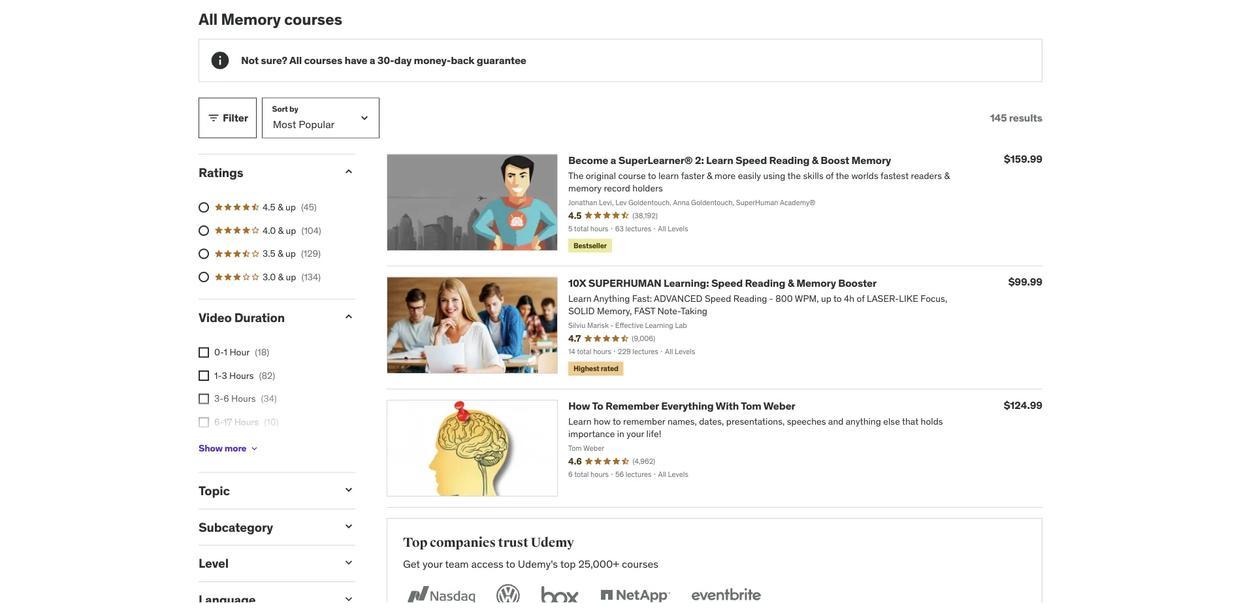 Task type: describe. For each thing, give the bounding box(es) containing it.
small image for video duration
[[343, 310, 356, 323]]

have
[[345, 54, 368, 67]]

access
[[472, 557, 504, 571]]

(104)
[[302, 224, 321, 236]]

6-
[[214, 416, 224, 428]]

filter
[[223, 111, 248, 124]]

2 horizontal spatial memory
[[852, 153, 892, 167]]

$99.99
[[1009, 275, 1043, 289]]

sure?
[[261, 54, 288, 67]]

30-
[[378, 54, 394, 67]]

145 results status
[[991, 111, 1043, 124]]

xsmall image for 6-
[[199, 417, 209, 428]]

(34)
[[261, 393, 277, 405]]

guarantee
[[477, 54, 527, 67]]

netapp image
[[598, 582, 673, 603]]

level
[[199, 556, 229, 571]]

level button
[[199, 556, 332, 571]]

show more button
[[199, 436, 260, 462]]

more
[[225, 443, 247, 454]]

trust
[[498, 535, 529, 551]]

0 vertical spatial reading
[[770, 153, 810, 167]]

your
[[423, 557, 443, 571]]

1 vertical spatial reading
[[745, 276, 786, 290]]

hours for 3-6 hours
[[231, 393, 256, 405]]

ratings button
[[199, 164, 332, 180]]

subcategory button
[[199, 519, 332, 535]]

0 vertical spatial a
[[370, 54, 376, 67]]

how to remember everything with tom weber link
[[569, 399, 796, 413]]

4.0 & up (104)
[[263, 224, 321, 236]]

3.0
[[263, 271, 276, 283]]

xsmall image for 3-
[[199, 394, 209, 404]]

up for 3.5 & up
[[286, 248, 296, 260]]

eventbrite image
[[689, 582, 764, 603]]

10x
[[569, 276, 587, 290]]

money-
[[414, 54, 451, 67]]

1-3 hours (82)
[[214, 370, 275, 381]]

1-
[[214, 370, 222, 381]]

(10)
[[264, 416, 279, 428]]

145 results
[[991, 111, 1043, 124]]

duration
[[234, 310, 285, 325]]

small image for subcategory
[[343, 520, 356, 533]]

become
[[569, 153, 609, 167]]

& for 4.0 & up (104)
[[278, 224, 284, 236]]

topic button
[[199, 483, 332, 498]]

booster
[[839, 276, 877, 290]]

hours for 6-17 hours
[[234, 416, 259, 428]]

3-
[[214, 393, 224, 405]]

show more
[[199, 443, 247, 454]]

learn
[[707, 153, 734, 167]]

17
[[224, 416, 232, 428]]

remember
[[606, 399, 659, 413]]

all memory courses
[[199, 9, 342, 29]]

superhuman
[[589, 276, 662, 290]]

get
[[403, 557, 420, 571]]

top companies trust udemy get your team access to udemy's top 25,000+ courses
[[403, 535, 659, 571]]

17+
[[214, 440, 229, 451]]

day
[[394, 54, 412, 67]]

with
[[716, 399, 739, 413]]

udemy
[[531, 535, 575, 551]]

not
[[241, 54, 259, 67]]

0 vertical spatial speed
[[736, 153, 767, 167]]

udemy's
[[518, 557, 558, 571]]

xsmall image for 0-
[[199, 347, 209, 358]]

box image
[[539, 582, 582, 603]]

4.0
[[263, 224, 276, 236]]

1 vertical spatial all
[[289, 54, 302, 67]]

weber
[[764, 399, 796, 413]]

everything
[[662, 399, 714, 413]]

0-
[[214, 346, 224, 358]]

video duration button
[[199, 310, 332, 325]]

hour
[[230, 346, 250, 358]]

become a superlearner® 2: learn speed reading & boost memory
[[569, 153, 892, 167]]

145
[[991, 111, 1008, 124]]

small image for topic
[[343, 483, 356, 496]]

boost
[[821, 153, 850, 167]]

not sure? all courses have a 30-day money-back guarantee
[[241, 54, 527, 67]]

4.5
[[263, 201, 276, 213]]



Task type: locate. For each thing, give the bounding box(es) containing it.
0 vertical spatial all
[[199, 9, 218, 29]]

1 horizontal spatial memory
[[797, 276, 837, 290]]

up
[[286, 201, 296, 213], [286, 224, 296, 236], [286, 248, 296, 260], [286, 271, 296, 283]]

top
[[403, 535, 428, 551]]

1 up from the top
[[286, 201, 296, 213]]

ratings
[[199, 164, 244, 180]]

6
[[224, 393, 229, 405]]

4.5 & up (45)
[[263, 201, 317, 213]]

tom
[[741, 399, 762, 413]]

subcategory
[[199, 519, 273, 535]]

team
[[445, 557, 469, 571]]

memory left booster
[[797, 276, 837, 290]]

video duration
[[199, 310, 285, 325]]

memory
[[221, 9, 281, 29], [852, 153, 892, 167], [797, 276, 837, 290]]

speed right learning:
[[712, 276, 743, 290]]

(129)
[[301, 248, 321, 260]]

1 vertical spatial a
[[611, 153, 617, 167]]

courses up sure?
[[284, 9, 342, 29]]

0 vertical spatial memory
[[221, 9, 281, 29]]

speed right learn
[[736, 153, 767, 167]]

a right become
[[611, 153, 617, 167]]

volkswagen image
[[494, 582, 523, 603]]

2 small image from the top
[[343, 556, 356, 569]]

hours
[[229, 370, 254, 381], [231, 393, 256, 405], [234, 416, 259, 428], [231, 440, 255, 451]]

3 xsmall image from the top
[[199, 394, 209, 404]]

1 small image from the top
[[343, 520, 356, 533]]

nasdaq image
[[403, 582, 478, 603]]

small image inside filter button
[[207, 111, 220, 125]]

0 vertical spatial courses
[[284, 9, 342, 29]]

0 horizontal spatial all
[[199, 9, 218, 29]]

top
[[561, 557, 576, 571]]

xsmall image left "6-" on the left of page
[[199, 417, 209, 428]]

up for 4.0 & up
[[286, 224, 296, 236]]

up left (45)
[[286, 201, 296, 213]]

small image for ratings
[[343, 165, 356, 178]]

& for 3.5 & up (129)
[[278, 248, 283, 260]]

video
[[199, 310, 232, 325]]

6-17 hours (10)
[[214, 416, 279, 428]]

up left (134)
[[286, 271, 296, 283]]

2 vertical spatial memory
[[797, 276, 837, 290]]

xsmall image
[[199, 347, 209, 358], [199, 371, 209, 381], [199, 394, 209, 404], [199, 417, 209, 428]]

$159.99
[[1005, 152, 1043, 166]]

4 xsmall image from the top
[[199, 417, 209, 428]]

small image for level
[[343, 556, 356, 569]]

1
[[224, 346, 227, 358]]

3
[[222, 370, 227, 381]]

up for 3.0 & up
[[286, 271, 296, 283]]

1 vertical spatial memory
[[852, 153, 892, 167]]

companies
[[430, 535, 496, 551]]

show
[[199, 443, 223, 454]]

become a superlearner® 2: learn speed reading & boost memory link
[[569, 153, 892, 167]]

xsmall image left 1-
[[199, 371, 209, 381]]

xsmall image left 0-
[[199, 347, 209, 358]]

1 vertical spatial courses
[[304, 54, 343, 67]]

(45)
[[301, 201, 317, 213]]

2 xsmall image from the top
[[199, 371, 209, 381]]

2:
[[695, 153, 704, 167]]

17+ hours
[[214, 440, 255, 451]]

up for 4.5 & up
[[286, 201, 296, 213]]

1 horizontal spatial a
[[611, 153, 617, 167]]

1 vertical spatial small image
[[343, 556, 356, 569]]

0 horizontal spatial memory
[[221, 9, 281, 29]]

courses inside top companies trust udemy get your team access to udemy's top 25,000+ courses
[[622, 557, 659, 571]]

1 xsmall image from the top
[[199, 347, 209, 358]]

3.0 & up (134)
[[263, 271, 321, 283]]

&
[[812, 153, 819, 167], [278, 201, 283, 213], [278, 224, 284, 236], [278, 248, 283, 260], [278, 271, 284, 283], [788, 276, 795, 290]]

0 vertical spatial small image
[[343, 520, 356, 533]]

courses left the have
[[304, 54, 343, 67]]

courses up netapp image
[[622, 557, 659, 571]]

how
[[569, 399, 591, 413]]

xsmall image left '3-'
[[199, 394, 209, 404]]

up left (129)
[[286, 248, 296, 260]]

2 up from the top
[[286, 224, 296, 236]]

hours for 1-3 hours
[[229, 370, 254, 381]]

filter button
[[199, 98, 257, 138]]

to
[[593, 399, 604, 413]]

& for 3.0 & up (134)
[[278, 271, 284, 283]]

& for 4.5 & up (45)
[[278, 201, 283, 213]]

small image
[[343, 520, 356, 533], [343, 556, 356, 569]]

xsmall image for 1-
[[199, 371, 209, 381]]

$124.99
[[1004, 398, 1043, 412]]

small image
[[207, 111, 220, 125], [343, 165, 356, 178], [343, 310, 356, 323], [343, 483, 356, 496], [343, 593, 356, 603]]

to
[[506, 557, 516, 571]]

topic
[[199, 483, 230, 498]]

all
[[199, 9, 218, 29], [289, 54, 302, 67]]

3 up from the top
[[286, 248, 296, 260]]

1 vertical spatial speed
[[712, 276, 743, 290]]

3.5
[[263, 248, 276, 260]]

1 horizontal spatial all
[[289, 54, 302, 67]]

a left "30-"
[[370, 54, 376, 67]]

reading
[[770, 153, 810, 167], [745, 276, 786, 290]]

0 horizontal spatial a
[[370, 54, 376, 67]]

xsmall image
[[249, 444, 260, 454]]

up left (104)
[[286, 224, 296, 236]]

4 up from the top
[[286, 271, 296, 283]]

how to remember everything with tom weber
[[569, 399, 796, 413]]

memory up not
[[221, 9, 281, 29]]

2 vertical spatial courses
[[622, 557, 659, 571]]

results
[[1010, 111, 1043, 124]]

(18)
[[255, 346, 269, 358]]

a
[[370, 54, 376, 67], [611, 153, 617, 167]]

3.5 & up (129)
[[263, 248, 321, 260]]

0-1 hour (18)
[[214, 346, 269, 358]]

superlearner®
[[619, 153, 693, 167]]

back
[[451, 54, 475, 67]]

10x superhuman learning: speed reading & memory booster link
[[569, 276, 877, 290]]

speed
[[736, 153, 767, 167], [712, 276, 743, 290]]

(134)
[[302, 271, 321, 283]]

learning:
[[664, 276, 710, 290]]

(82)
[[259, 370, 275, 381]]

25,000+
[[579, 557, 620, 571]]

memory right boost
[[852, 153, 892, 167]]

10x superhuman learning: speed reading & memory booster
[[569, 276, 877, 290]]

3-6 hours (34)
[[214, 393, 277, 405]]



Task type: vqa. For each thing, say whether or not it's contained in the screenshot.
(Hindi)
no



